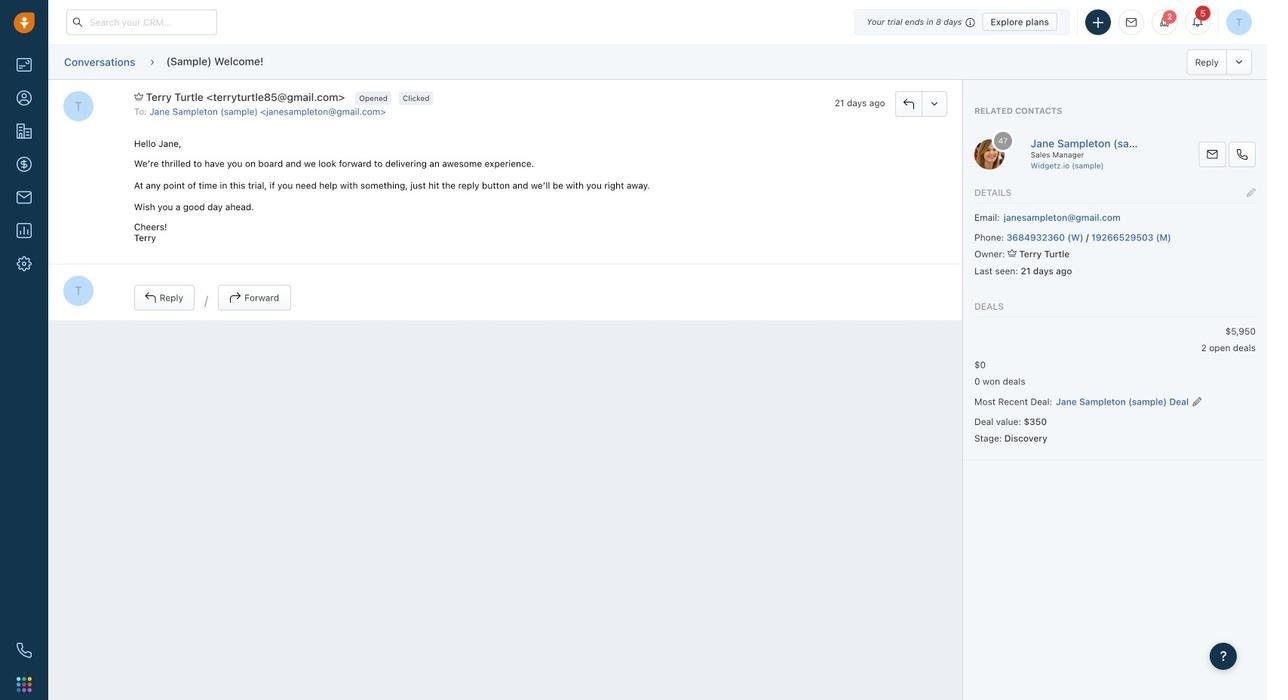 Task type: locate. For each thing, give the bounding box(es) containing it.
phone element
[[9, 636, 39, 666]]

send email image
[[1126, 18, 1137, 27]]

menu item
[[1189, 396, 1202, 412]]

freshworks switcher image
[[17, 677, 32, 693]]



Task type: vqa. For each thing, say whether or not it's contained in the screenshot.
L image on the left of the page
no



Task type: describe. For each thing, give the bounding box(es) containing it.
edit image
[[1247, 187, 1256, 198]]

phone image
[[17, 643, 32, 658]]

Search your CRM... text field
[[66, 9, 217, 35]]



